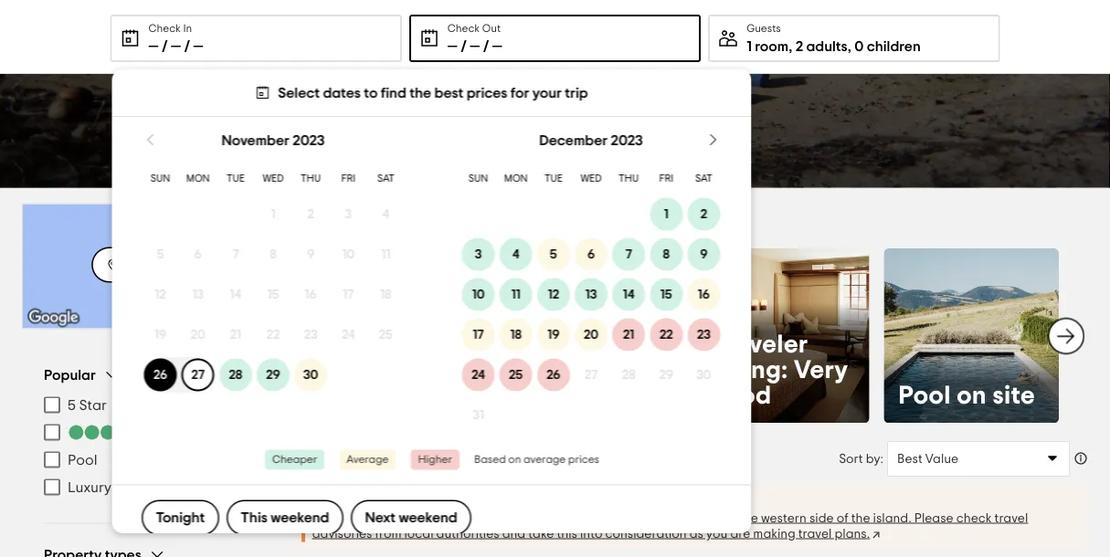 Task type: describe. For each thing, give the bounding box(es) containing it.
wildfires
[[320, 512, 370, 525]]

consideration
[[606, 528, 687, 541]]

guests
[[747, 23, 781, 34]]

best
[[434, 85, 463, 100]]

15 inside november 2023 grid
[[267, 288, 279, 301]]

dates
[[323, 85, 361, 100]]

3 — from the left
[[193, 39, 203, 54]]

trip
[[565, 85, 588, 100]]

0 horizontal spatial to
[[364, 85, 377, 100]]

right
[[572, 206, 618, 228]]

traveler
[[710, 332, 809, 357]]

17 inside november 2023 grid
[[343, 288, 354, 301]]

based on average prices
[[474, 455, 599, 466]]

tue for november
[[226, 174, 244, 184]]

9 inside december 2023 grid
[[700, 248, 708, 261]]

best value button
[[888, 441, 1070, 477]]

authorities
[[437, 528, 500, 541]]

25 inside november 2023 grid
[[379, 329, 393, 341]]

thu for november 2023
[[300, 174, 321, 184]]

18 inside november 2023 grid
[[380, 288, 391, 301]]

lahaina inside wildfires are impacting travel to maui, particularly to lahaina town and the western side of the island. please check travel advisories from local authorities and take this into consideration as you are making travel plans.
[[630, 512, 678, 525]]

find
[[381, 85, 406, 100]]

select
[[278, 85, 319, 100]]

sat for november 2023
[[377, 174, 394, 184]]

western
[[761, 512, 807, 525]]

thu for december 2023
[[619, 174, 639, 184]]

november 2023 grid
[[141, 117, 405, 435]]

5-star stay
[[520, 383, 648, 408]]

tonight
[[155, 511, 205, 526]]

sun for december
[[468, 174, 488, 184]]

making
[[754, 528, 796, 541]]

popular for popular hotels in lahaina right now
[[316, 206, 394, 228]]

lahaina for properties
[[400, 451, 455, 466]]

mon for december 2023
[[504, 174, 528, 184]]

view map
[[124, 258, 188, 273]]

sort
[[839, 453, 863, 466]]

sun for november
[[150, 174, 170, 184]]

1 for december 2023
[[664, 208, 668, 221]]

weekend for this weekend
[[270, 511, 329, 526]]

check
[[957, 512, 992, 525]]

november 2023
[[221, 133, 325, 148]]

guests 1 room , 2 adults , 0 children
[[747, 23, 921, 54]]

wildfires are impacting travel to maui, particularly to lahaina town and the western side of the island. please check travel advisories from local authorities and take this into consideration as you are making travel plans. link
[[312, 512, 1029, 543]]

1 horizontal spatial to
[[494, 512, 506, 525]]

16 inside december 2023 grid
[[698, 288, 710, 301]]

1 for november 2023
[[271, 208, 275, 221]]

tue for december
[[544, 174, 562, 184]]

pool for pool
[[68, 453, 97, 468]]

this weekend button
[[226, 500, 343, 536]]

kid-friendly
[[331, 383, 470, 408]]

5-
[[520, 383, 544, 408]]

31
[[472, 409, 484, 422]]

2 for december 2023
[[700, 208, 707, 221]]

select dates to find the best prices for your trip
[[278, 85, 588, 100]]

best
[[898, 453, 923, 466]]

5 star
[[68, 398, 107, 413]]

lahaina for hotels
[[485, 206, 567, 228]]

2023 for november 2023
[[292, 133, 325, 148]]

advisories
[[312, 528, 372, 541]]

1 — from the left
[[149, 39, 159, 54]]

30 inside november 2023 grid
[[303, 369, 318, 382]]

sat for december 2023
[[695, 174, 712, 184]]

1 inside "guests 1 room , 2 adults , 0 children"
[[747, 39, 752, 54]]

10 inside november 2023 grid
[[342, 248, 354, 261]]

view
[[124, 258, 156, 273]]

fri for december 2023
[[659, 174, 673, 184]]

13 inside december 2023 grid
[[585, 288, 597, 301]]

0 horizontal spatial the
[[409, 85, 431, 100]]

2 / from the left
[[184, 39, 190, 54]]

0 horizontal spatial travel
[[457, 512, 491, 525]]

wed for november
[[262, 174, 283, 184]]

sort by:
[[839, 453, 884, 466]]

in for hotels
[[463, 206, 481, 228]]

out
[[482, 23, 501, 34]]

1 , from the left
[[789, 39, 793, 54]]

8 inside december 2023 grid
[[663, 248, 670, 261]]

5-star stay link
[[506, 248, 680, 423]]

16 inside november 2023 grid
[[304, 288, 316, 301]]

star
[[79, 398, 107, 413]]

21 inside november 2023 grid
[[230, 329, 241, 341]]

19 inside november 2023 grid
[[154, 329, 166, 341]]

22 inside november 2023 grid
[[266, 329, 280, 341]]

good
[[710, 383, 772, 408]]

this weekend
[[240, 511, 329, 526]]

this
[[240, 511, 267, 526]]

check in — / — / —
[[149, 23, 203, 54]]

1 vertical spatial prices
[[568, 455, 599, 466]]

popular for popular
[[44, 368, 96, 383]]

next weekend button
[[351, 500, 471, 536]]

28 inside november 2023 grid
[[228, 369, 242, 382]]

17 inside december 2023 grid
[[473, 329, 484, 341]]

27 inside december 2023 grid
[[584, 369, 598, 382]]

in
[[183, 23, 192, 34]]

82 properties in lahaina
[[294, 451, 455, 466]]

18 inside december 2023 grid
[[510, 329, 521, 341]]

0 horizontal spatial prices
[[466, 85, 507, 100]]

26 inside december 2023 grid
[[546, 369, 560, 382]]

4.0 of 5 bubbles image
[[68, 426, 148, 440]]

7 inside december 2023 grid
[[625, 248, 632, 261]]

of
[[837, 512, 849, 525]]

23 inside grid
[[304, 329, 317, 341]]

row containing 5
[[141, 234, 405, 275]]

very
[[794, 357, 849, 383]]

your
[[532, 85, 562, 100]]

next
[[365, 511, 395, 526]]

2023 for december 2023
[[611, 133, 643, 148]]

properties
[[313, 451, 382, 466]]

row containing 12
[[141, 275, 405, 315]]

island.
[[874, 512, 912, 525]]

average
[[346, 455, 388, 466]]

7 inside november 2023 grid
[[232, 248, 239, 261]]

cheaper
[[272, 455, 317, 466]]

2 horizontal spatial travel
[[995, 512, 1029, 525]]

4 inside november 2023 grid
[[382, 208, 389, 221]]

december 2023
[[539, 133, 643, 148]]

please
[[915, 512, 954, 525]]

particularly
[[544, 512, 612, 525]]

friendly
[[377, 383, 470, 408]]

1 vertical spatial are
[[731, 528, 751, 541]]

30 inside december 2023 grid
[[696, 369, 711, 382]]

1 horizontal spatial travel
[[799, 528, 832, 541]]

25 inside december 2023 grid
[[509, 369, 523, 382]]

map
[[159, 258, 188, 273]]

plans.
[[835, 528, 870, 541]]

12 inside november 2023 grid
[[154, 288, 166, 301]]

best value
[[898, 453, 959, 466]]

29 inside november 2023 grid
[[266, 369, 280, 382]]

row containing 19
[[141, 315, 405, 355]]

this
[[557, 528, 578, 541]]

group containing popular
[[44, 366, 250, 501]]

10 inside december 2023 grid
[[472, 288, 484, 301]]

1 vertical spatial and
[[503, 528, 526, 541]]

20 inside grid
[[584, 329, 598, 341]]

by:
[[866, 453, 884, 466]]

from
[[375, 528, 402, 541]]

impacting
[[396, 512, 455, 525]]

travel notice:
[[312, 493, 392, 506]]

5 inside november 2023 grid
[[156, 248, 164, 261]]

adults
[[807, 39, 848, 54]]

wildfires are impacting travel to maui, particularly to lahaina town and the western side of the island. please check travel advisories from local authorities and take this into consideration as you are making travel plans.
[[312, 512, 1029, 541]]

1 horizontal spatial and
[[713, 512, 737, 525]]

2 horizontal spatial to
[[615, 512, 627, 525]]

22 inside december 2023 grid
[[659, 329, 673, 341]]

average
[[523, 455, 566, 466]]

11 inside december 2023 grid
[[511, 288, 520, 301]]

check out — / — / —
[[448, 23, 503, 54]]

mon for november 2023
[[186, 174, 209, 184]]

luxury
[[68, 480, 112, 495]]



Task type: vqa. For each thing, say whether or not it's contained in the screenshot.
the right the 3
yes



Task type: locate. For each thing, give the bounding box(es) containing it.
1 horizontal spatial sun
[[468, 174, 488, 184]]

1 horizontal spatial 19
[[547, 329, 559, 341]]

check inside check in — / — / —
[[149, 23, 181, 34]]

3 down popular hotels in lahaina right now
[[475, 248, 482, 261]]

1 horizontal spatial 30
[[696, 369, 711, 382]]

2 6 from the left
[[587, 248, 595, 261]]

4 left hotels
[[382, 208, 389, 221]]

traveler rating: very good
[[710, 332, 849, 408]]

the right find
[[409, 85, 431, 100]]

1 7 from the left
[[232, 248, 239, 261]]

1 horizontal spatial 4
[[512, 248, 519, 261]]

1 thu from the left
[[300, 174, 321, 184]]

popular up 5 star
[[44, 368, 96, 383]]

0 horizontal spatial 23
[[304, 329, 317, 341]]

9
[[307, 248, 314, 261], [700, 248, 708, 261]]

the
[[409, 85, 431, 100], [740, 512, 759, 525], [852, 512, 871, 525]]

1 horizontal spatial lahaina
[[485, 206, 567, 228]]

13
[[192, 288, 203, 301], [585, 288, 597, 301]]

thu inside december 2023 grid
[[619, 174, 639, 184]]

sun inside november 2023 grid
[[150, 174, 170, 184]]

2 horizontal spatial 2
[[796, 39, 804, 54]]

0 horizontal spatial 8
[[269, 248, 276, 261]]

25
[[379, 329, 393, 341], [509, 369, 523, 382]]

4 — from the left
[[448, 39, 458, 54]]

1 vertical spatial 24
[[471, 369, 485, 382]]

town
[[681, 512, 711, 525]]

2 — from the left
[[171, 39, 181, 54]]

2 27 from the left
[[584, 369, 598, 382]]

6 — from the left
[[493, 39, 503, 54]]

wed up right
[[580, 174, 602, 184]]

2 22 from the left
[[659, 329, 673, 341]]

1 horizontal spatial 11
[[511, 288, 520, 301]]

2 tue from the left
[[544, 174, 562, 184]]

next month image
[[704, 131, 723, 149]]

,
[[789, 39, 793, 54], [848, 39, 852, 54]]

1 horizontal spatial 21
[[623, 329, 634, 341]]

24 inside december 2023 grid
[[471, 369, 485, 382]]

wed inside november 2023 grid
[[262, 174, 283, 184]]

1 8 from the left
[[269, 248, 276, 261]]

0 vertical spatial in
[[463, 206, 481, 228]]

1 weekend from the left
[[270, 511, 329, 526]]

0 vertical spatial and
[[713, 512, 737, 525]]

pool on site
[[899, 383, 1036, 408]]

1 12 from the left
[[154, 288, 166, 301]]

1 16 from the left
[[304, 288, 316, 301]]

2 16 from the left
[[698, 288, 710, 301]]

2 horizontal spatial the
[[852, 512, 871, 525]]

on for pool
[[957, 383, 987, 408]]

3 inside row
[[475, 248, 482, 261]]

in right hotels
[[463, 206, 481, 228]]

mon
[[186, 174, 209, 184], [504, 174, 528, 184]]

popular hotels in lahaina right now
[[316, 206, 663, 228]]

sat down next month icon
[[695, 174, 712, 184]]

0 vertical spatial lahaina
[[485, 206, 567, 228]]

4 down popular hotels in lahaina right now
[[512, 248, 519, 261]]

13 inside november 2023 grid
[[192, 288, 203, 301]]

1 horizontal spatial 27
[[584, 369, 598, 382]]

in right properties at the bottom
[[385, 451, 397, 466]]

0 horizontal spatial pool
[[68, 453, 97, 468]]

travel
[[312, 493, 348, 506]]

2 wed from the left
[[580, 174, 602, 184]]

notice:
[[351, 493, 392, 506]]

30 up 82
[[303, 369, 318, 382]]

2 right room
[[796, 39, 804, 54]]

tue down december
[[544, 174, 562, 184]]

pool inside pool on site 'link'
[[899, 383, 951, 408]]

2 sat from the left
[[695, 174, 712, 184]]

1 vertical spatial in
[[385, 451, 397, 466]]

2023 right december
[[611, 133, 643, 148]]

2 inside grid
[[700, 208, 707, 221]]

check left in at the top
[[149, 23, 181, 34]]

5 down popular hotels in lahaina right now
[[550, 248, 557, 261]]

row containing 17
[[459, 315, 723, 355]]

0 vertical spatial 4
[[382, 208, 389, 221]]

28 inside december 2023 grid
[[622, 369, 635, 382]]

2 14 from the left
[[623, 288, 634, 301]]

0 horizontal spatial 14
[[229, 288, 241, 301]]

lahaina up 'consideration'
[[630, 512, 678, 525]]

thu inside november 2023 grid
[[300, 174, 321, 184]]

prices left for
[[466, 85, 507, 100]]

take
[[529, 528, 554, 541]]

0 vertical spatial 25
[[379, 329, 393, 341]]

0 horizontal spatial 12
[[154, 288, 166, 301]]

1 30 from the left
[[303, 369, 318, 382]]

pool up best value
[[899, 383, 951, 408]]

—
[[149, 39, 159, 54], [171, 39, 181, 54], [193, 39, 203, 54], [448, 39, 458, 54], [470, 39, 480, 54], [493, 39, 503, 54]]

travel
[[457, 512, 491, 525], [995, 512, 1029, 525], [799, 528, 832, 541]]

value
[[926, 453, 959, 466]]

1
[[747, 39, 752, 54], [271, 208, 275, 221], [664, 208, 668, 221]]

, left adults
[[789, 39, 793, 54]]

weekend for next weekend
[[399, 511, 457, 526]]

you
[[707, 528, 728, 541]]

side
[[810, 512, 834, 525]]

1 horizontal spatial 22
[[659, 329, 673, 341]]

4
[[382, 208, 389, 221], [512, 248, 519, 261]]

site
[[993, 383, 1036, 408]]

2 30 from the left
[[696, 369, 711, 382]]

1 horizontal spatial row group
[[459, 194, 723, 435]]

, left 0
[[848, 39, 852, 54]]

21 inside december 2023 grid
[[623, 329, 634, 341]]

maui,
[[509, 512, 541, 525]]

2 21 from the left
[[623, 329, 634, 341]]

0 horizontal spatial 15
[[267, 288, 279, 301]]

1 row group from the left
[[141, 194, 405, 395]]

sun up popular hotels in lahaina right now
[[468, 174, 488, 184]]

24 up kid- at the left bottom of page
[[341, 329, 355, 341]]

0 horizontal spatial 11
[[381, 248, 390, 261]]

1 vertical spatial 4
[[512, 248, 519, 261]]

12 inside december 2023 grid
[[548, 288, 559, 301]]

0 vertical spatial 18
[[380, 288, 391, 301]]

1 horizontal spatial 15
[[660, 288, 672, 301]]

1 horizontal spatial 7
[[625, 248, 632, 261]]

1 vertical spatial popular
[[44, 368, 96, 383]]

1 inside november 2023 grid
[[271, 208, 275, 221]]

0 horizontal spatial are
[[373, 512, 393, 525]]

0 vertical spatial on
[[957, 383, 987, 408]]

0 horizontal spatial 17
[[343, 288, 354, 301]]

stay
[[597, 383, 648, 408]]

2 mon from the left
[[504, 174, 528, 184]]

on
[[957, 383, 987, 408], [508, 455, 521, 466]]

check inside check out — / — / —
[[448, 23, 480, 34]]

sat
[[377, 174, 394, 184], [695, 174, 712, 184]]

0 horizontal spatial 13
[[192, 288, 203, 301]]

1 horizontal spatial mon
[[504, 174, 528, 184]]

0 vertical spatial popular
[[316, 206, 394, 228]]

0
[[855, 39, 864, 54]]

2 row group from the left
[[459, 194, 723, 435]]

5 right view
[[156, 248, 164, 261]]

tue inside december 2023 grid
[[544, 174, 562, 184]]

2 28 from the left
[[622, 369, 635, 382]]

/
[[162, 39, 168, 54], [184, 39, 190, 54], [461, 39, 467, 54], [483, 39, 489, 54]]

2 2023 from the left
[[611, 133, 643, 148]]

0 horizontal spatial 3
[[345, 208, 352, 221]]

5 left star
[[68, 398, 76, 413]]

14 inside november 2023 grid
[[229, 288, 241, 301]]

0 horizontal spatial 9
[[307, 248, 314, 261]]

now
[[623, 206, 663, 228]]

2023 down the select
[[292, 133, 325, 148]]

2 , from the left
[[848, 39, 852, 54]]

0 vertical spatial 17
[[343, 288, 354, 301]]

7
[[232, 248, 239, 261], [625, 248, 632, 261]]

0 horizontal spatial weekend
[[270, 511, 329, 526]]

30 up "good"
[[696, 369, 711, 382]]

0 horizontal spatial ,
[[789, 39, 793, 54]]

to up 'consideration'
[[615, 512, 627, 525]]

to left maui,
[[494, 512, 506, 525]]

3 inside november 2023 grid
[[345, 208, 352, 221]]

20 inside grid
[[190, 329, 205, 341]]

2 26 from the left
[[546, 369, 560, 382]]

20 up 5-star stay
[[584, 329, 598, 341]]

view map button
[[92, 247, 202, 283]]

travel right check
[[995, 512, 1029, 525]]

lahaina right average
[[400, 451, 455, 466]]

2 8 from the left
[[663, 248, 670, 261]]

1 19 from the left
[[154, 329, 166, 341]]

and
[[713, 512, 737, 525], [503, 528, 526, 541]]

fri down dates on the left of the page
[[341, 174, 355, 184]]

1 vertical spatial on
[[508, 455, 521, 466]]

1 9 from the left
[[307, 248, 314, 261]]

1 vertical spatial 25
[[509, 369, 523, 382]]

as
[[690, 528, 704, 541]]

row group
[[141, 194, 405, 395], [459, 194, 723, 435]]

1 horizontal spatial 12
[[548, 288, 559, 301]]

tue down november
[[226, 174, 244, 184]]

tue inside november 2023 grid
[[226, 174, 244, 184]]

1 22 from the left
[[266, 329, 280, 341]]

popular inside group
[[44, 368, 96, 383]]

pool up luxury
[[68, 453, 97, 468]]

1 tue from the left
[[226, 174, 244, 184]]

traveler rating: very good link
[[695, 248, 870, 423]]

fri for november 2023
[[341, 174, 355, 184]]

mon up map
[[186, 174, 209, 184]]

0 horizontal spatial thu
[[300, 174, 321, 184]]

tonight button
[[141, 500, 219, 536]]

menu containing 5 star
[[44, 392, 250, 501]]

2023
[[292, 133, 325, 148], [611, 133, 643, 148]]

20 down the view map button
[[190, 329, 205, 341]]

25 up the 'kid-friendly'
[[379, 329, 393, 341]]

0 horizontal spatial 25
[[379, 329, 393, 341]]

0 vertical spatial 24
[[341, 329, 355, 341]]

29 left rating: at the right of the page
[[659, 369, 673, 382]]

1 sun from the left
[[150, 174, 170, 184]]

1 23 from the left
[[304, 329, 317, 341]]

travel down the side
[[799, 528, 832, 541]]

are right "you"
[[731, 528, 751, 541]]

next image
[[1056, 326, 1078, 348]]

15
[[267, 288, 279, 301], [660, 288, 672, 301]]

1 14 from the left
[[229, 288, 241, 301]]

on left the site
[[957, 383, 987, 408]]

26 inside november 2023 grid
[[153, 369, 167, 382]]

3 / from the left
[[461, 39, 467, 54]]

6 inside december 2023 grid
[[587, 248, 595, 261]]

2 right now at the right
[[700, 208, 707, 221]]

29 up cheaper
[[266, 369, 280, 382]]

wed for december
[[580, 174, 602, 184]]

1 horizontal spatial 20
[[584, 329, 598, 341]]

1 inside december 2023 grid
[[664, 208, 668, 221]]

3
[[345, 208, 352, 221], [475, 248, 482, 261]]

2 inside "guests 1 room , 2 adults , 0 children"
[[796, 39, 804, 54]]

0 horizontal spatial 1
[[271, 208, 275, 221]]

3 left hotels
[[345, 208, 352, 221]]

13 down right
[[585, 288, 597, 301]]

higher
[[418, 455, 452, 466]]

into
[[580, 528, 603, 541]]

mon up popular hotels in lahaina right now
[[504, 174, 528, 184]]

row containing 26
[[141, 355, 405, 395]]

wed down november 2023
[[262, 174, 283, 184]]

0 vertical spatial prices
[[466, 85, 507, 100]]

1 horizontal spatial on
[[957, 383, 987, 408]]

20
[[190, 329, 205, 341], [584, 329, 598, 341]]

0 vertical spatial 11
[[381, 248, 390, 261]]

14
[[229, 288, 241, 301], [623, 288, 634, 301]]

thu up now at the right
[[619, 174, 639, 184]]

6 down right
[[587, 248, 595, 261]]

23
[[304, 329, 317, 341], [697, 329, 711, 341]]

1 2023 from the left
[[292, 133, 325, 148]]

14 inside december 2023 grid
[[623, 288, 634, 301]]

16
[[304, 288, 316, 301], [698, 288, 710, 301]]

2 fri from the left
[[659, 174, 673, 184]]

1 28 from the left
[[228, 369, 242, 382]]

popular
[[316, 206, 394, 228], [44, 368, 96, 383]]

and up "you"
[[713, 512, 737, 525]]

0 horizontal spatial tue
[[226, 174, 244, 184]]

0 horizontal spatial row group
[[141, 194, 405, 395]]

1 vertical spatial 11
[[511, 288, 520, 301]]

1 sat from the left
[[377, 174, 394, 184]]

mon inside december 2023 grid
[[504, 174, 528, 184]]

check for check out — / — / —
[[448, 23, 480, 34]]

0 horizontal spatial 2023
[[292, 133, 325, 148]]

sun down previous month icon
[[150, 174, 170, 184]]

0 vertical spatial 3
[[345, 208, 352, 221]]

sat inside november 2023 grid
[[377, 174, 394, 184]]

row containing 3
[[459, 234, 723, 275]]

2 9 from the left
[[700, 248, 708, 261]]

1 horizontal spatial 5
[[156, 248, 164, 261]]

9 inside november 2023 grid
[[307, 248, 314, 261]]

the up plans.
[[852, 512, 871, 525]]

8 inside november 2023 grid
[[269, 248, 276, 261]]

10
[[342, 248, 354, 261], [472, 288, 484, 301]]

star
[[544, 383, 591, 408]]

1 wed from the left
[[262, 174, 283, 184]]

sat inside december 2023 grid
[[695, 174, 712, 184]]

1 horizontal spatial the
[[740, 512, 759, 525]]

2 19 from the left
[[547, 329, 559, 341]]

7 right map
[[232, 248, 239, 261]]

on inside 'link'
[[957, 383, 987, 408]]

29 inside december 2023 grid
[[659, 369, 673, 382]]

check
[[149, 23, 181, 34], [448, 23, 480, 34]]

4 inside row
[[512, 248, 519, 261]]

0 horizontal spatial 24
[[341, 329, 355, 341]]

0 horizontal spatial on
[[508, 455, 521, 466]]

group
[[44, 366, 250, 501]]

0 horizontal spatial 18
[[380, 288, 391, 301]]

1 left room
[[747, 39, 752, 54]]

popular left hotels
[[316, 206, 394, 228]]

fri inside december 2023 grid
[[659, 174, 673, 184]]

19 inside december 2023 grid
[[547, 329, 559, 341]]

rating:
[[710, 357, 788, 383]]

2 down november 2023
[[307, 208, 314, 221]]

82
[[294, 451, 310, 466]]

next weekend
[[365, 511, 457, 526]]

0 horizontal spatial sun
[[150, 174, 170, 184]]

1 horizontal spatial 2023
[[611, 133, 643, 148]]

1 20 from the left
[[190, 329, 205, 341]]

24 up 31
[[471, 369, 485, 382]]

0 horizontal spatial 2
[[307, 208, 314, 221]]

in for properties
[[385, 451, 397, 466]]

5 — from the left
[[470, 39, 480, 54]]

19 up star
[[547, 329, 559, 341]]

2 13 from the left
[[585, 288, 597, 301]]

lahaina
[[485, 206, 567, 228], [400, 451, 455, 466], [630, 512, 678, 525]]

4 / from the left
[[483, 39, 489, 54]]

2 7 from the left
[[625, 248, 632, 261]]

pool for pool on site
[[899, 383, 951, 408]]

1 horizontal spatial 17
[[473, 329, 484, 341]]

19 down view map
[[154, 329, 166, 341]]

12
[[154, 288, 166, 301], [548, 288, 559, 301]]

22
[[266, 329, 280, 341], [659, 329, 673, 341]]

1 horizontal spatial 14
[[623, 288, 634, 301]]

pool on site link
[[885, 248, 1059, 423]]

are up from
[[373, 512, 393, 525]]

pool
[[899, 383, 951, 408], [68, 453, 97, 468]]

2023 inside december 2023 grid
[[611, 133, 643, 148]]

pool inside menu
[[68, 453, 97, 468]]

1 15 from the left
[[267, 288, 279, 301]]

hotels
[[399, 206, 459, 228]]

5 inside december 2023 grid
[[550, 248, 557, 261]]

24 inside november 2023 grid
[[341, 329, 355, 341]]

november
[[221, 133, 289, 148]]

sun inside december 2023 grid
[[468, 174, 488, 184]]

2023 inside november 2023 grid
[[292, 133, 325, 148]]

11 inside november 2023 grid
[[381, 248, 390, 261]]

1 21 from the left
[[230, 329, 241, 341]]

0 horizontal spatial 19
[[154, 329, 166, 341]]

1 horizontal spatial 16
[[698, 288, 710, 301]]

sat down find
[[377, 174, 394, 184]]

on right 'based'
[[508, 455, 521, 466]]

0 horizontal spatial mon
[[186, 174, 209, 184]]

13 down the view map button
[[192, 288, 203, 301]]

weekend up "local"
[[399, 511, 457, 526]]

2 inside grid
[[307, 208, 314, 221]]

1 29 from the left
[[266, 369, 280, 382]]

are
[[373, 512, 393, 525], [731, 528, 751, 541]]

1 horizontal spatial 25
[[509, 369, 523, 382]]

row containing 24
[[459, 355, 723, 395]]

1 horizontal spatial check
[[448, 23, 480, 34]]

kid-
[[331, 383, 377, 408]]

1 vertical spatial 17
[[473, 329, 484, 341]]

1 mon from the left
[[186, 174, 209, 184]]

0 horizontal spatial 21
[[230, 329, 241, 341]]

0 horizontal spatial 22
[[266, 329, 280, 341]]

7 down now at the right
[[625, 248, 632, 261]]

1 26 from the left
[[153, 369, 167, 382]]

1 13 from the left
[[192, 288, 203, 301]]

check left out
[[448, 23, 480, 34]]

row group for november
[[141, 194, 405, 395]]

1 horizontal spatial 13
[[585, 288, 597, 301]]

25 up the 5- at the bottom left of page
[[509, 369, 523, 382]]

the up the making
[[740, 512, 759, 525]]

1 27 from the left
[[191, 369, 204, 382]]

menu
[[44, 392, 250, 501]]

based
[[474, 455, 506, 466]]

1 fri from the left
[[341, 174, 355, 184]]

travel up authorities
[[457, 512, 491, 525]]

0 horizontal spatial popular
[[44, 368, 96, 383]]

for
[[510, 85, 529, 100]]

5
[[156, 248, 164, 261], [550, 248, 557, 261], [68, 398, 76, 413]]

december 2023 grid
[[459, 117, 723, 435]]

2 check from the left
[[448, 23, 480, 34]]

0 vertical spatial pool
[[899, 383, 951, 408]]

0 horizontal spatial 6
[[194, 248, 201, 261]]

weekend down travel
[[270, 511, 329, 526]]

1 horizontal spatial 6
[[587, 248, 595, 261]]

6 inside november 2023 grid
[[194, 248, 201, 261]]

0 vertical spatial are
[[373, 512, 393, 525]]

prices right average
[[568, 455, 599, 466]]

lahaina left right
[[485, 206, 567, 228]]

row group for december
[[459, 194, 723, 435]]

1 horizontal spatial 9
[[700, 248, 708, 261]]

kid-friendly link
[[316, 248, 491, 423]]

2 weekend from the left
[[399, 511, 457, 526]]

0 horizontal spatial 10
[[342, 248, 354, 261]]

15 inside december 2023 grid
[[660, 288, 672, 301]]

0 horizontal spatial 7
[[232, 248, 239, 261]]

2 23 from the left
[[697, 329, 711, 341]]

1 vertical spatial 10
[[472, 288, 484, 301]]

1 / from the left
[[162, 39, 168, 54]]

on for based
[[508, 455, 521, 466]]

2 15 from the left
[[660, 288, 672, 301]]

to left find
[[364, 85, 377, 100]]

23 inside grid
[[697, 329, 711, 341]]

tue
[[226, 174, 244, 184], [544, 174, 562, 184]]

1 check from the left
[[149, 23, 181, 34]]

fri inside november 2023 grid
[[341, 174, 355, 184]]

1 vertical spatial 18
[[510, 329, 521, 341]]

2 horizontal spatial 1
[[747, 39, 752, 54]]

2 29 from the left
[[659, 369, 673, 382]]

local
[[405, 528, 434, 541]]

2 20 from the left
[[584, 329, 598, 341]]

row
[[141, 164, 405, 194], [459, 164, 723, 194], [141, 194, 405, 234], [459, 194, 723, 234], [141, 234, 405, 275], [459, 234, 723, 275], [141, 275, 405, 315], [459, 275, 723, 315], [141, 315, 405, 355], [459, 315, 723, 355], [141, 355, 405, 395], [459, 355, 723, 395]]

2 thu from the left
[[619, 174, 639, 184]]

0 horizontal spatial sat
[[377, 174, 394, 184]]

2 for november 2023
[[307, 208, 314, 221]]

room
[[755, 39, 789, 54]]

thu down november 2023
[[300, 174, 321, 184]]

1 down november 2023
[[271, 208, 275, 221]]

thu
[[300, 174, 321, 184], [619, 174, 639, 184]]

2 12 from the left
[[548, 288, 559, 301]]

27 inside november 2023 grid
[[191, 369, 204, 382]]

2 horizontal spatial 5
[[550, 248, 557, 261]]

wed inside december 2023 grid
[[580, 174, 602, 184]]

0 horizontal spatial 29
[[266, 369, 280, 382]]

1 horizontal spatial 29
[[659, 369, 673, 382]]

fri up now at the right
[[659, 174, 673, 184]]

30
[[303, 369, 318, 382], [696, 369, 711, 382]]

row containing 10
[[459, 275, 723, 315]]

check for check in — / — / —
[[149, 23, 181, 34]]

2 sun from the left
[[468, 174, 488, 184]]

28
[[228, 369, 242, 382], [622, 369, 635, 382]]

1 6 from the left
[[194, 248, 201, 261]]

mon inside november 2023 grid
[[186, 174, 209, 184]]

5 inside menu
[[68, 398, 76, 413]]

1 horizontal spatial 28
[[622, 369, 635, 382]]

0 horizontal spatial 5
[[68, 398, 76, 413]]

and down maui,
[[503, 528, 526, 541]]

1 right now at the right
[[664, 208, 668, 221]]

previous month image
[[141, 131, 160, 149]]

18
[[380, 288, 391, 301], [510, 329, 521, 341]]

0 horizontal spatial 16
[[304, 288, 316, 301]]

6 right map
[[194, 248, 201, 261]]



